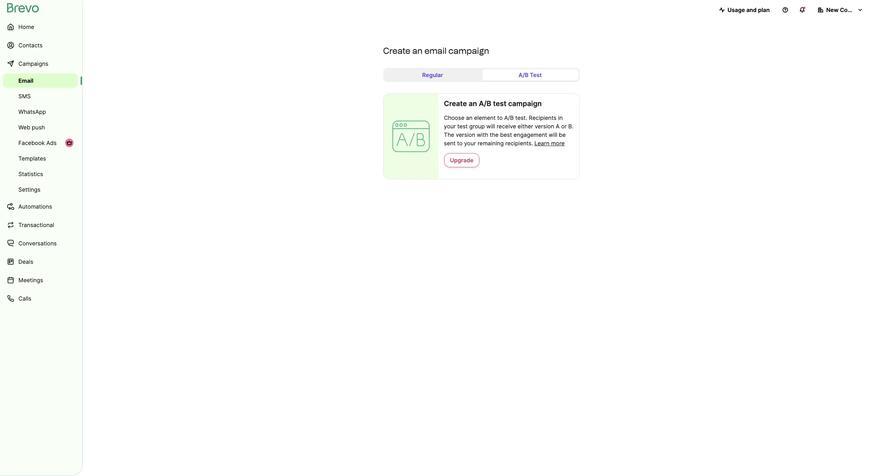 Task type: locate. For each thing, give the bounding box(es) containing it.
0 horizontal spatial a/b
[[479, 99, 492, 108]]

version
[[535, 123, 555, 130], [456, 131, 476, 138]]

0 horizontal spatial test
[[458, 123, 468, 130]]

will up the
[[487, 123, 495, 130]]

0 vertical spatial to
[[498, 114, 503, 121]]

test
[[493, 99, 507, 108], [458, 123, 468, 130]]

test up element
[[493, 99, 507, 108]]

email
[[18, 77, 33, 84]]

element
[[474, 114, 496, 121]]

0 horizontal spatial campaign
[[449, 46, 490, 56]]

a/b up element
[[479, 99, 492, 108]]

facebook
[[18, 139, 45, 147]]

1 horizontal spatial to
[[498, 114, 503, 121]]

upgrade button
[[444, 153, 480, 167]]

your up the
[[444, 123, 456, 130]]

learn more
[[535, 140, 565, 147]]

ads
[[46, 139, 57, 147]]

an left the email
[[413, 46, 423, 56]]

ablogo image
[[384, 94, 439, 179]]

usage and plan button
[[714, 3, 776, 17]]

create an email campaign
[[383, 46, 490, 56]]

your
[[444, 123, 456, 130], [465, 140, 476, 147]]

1 horizontal spatial test
[[493, 99, 507, 108]]

1 vertical spatial create
[[444, 99, 467, 108]]

a/b up receive
[[505, 114, 514, 121]]

will
[[487, 123, 495, 130], [549, 131, 558, 138]]

1 vertical spatial an
[[469, 99, 477, 108]]

create an a/b test campaign
[[444, 99, 542, 108]]

0 horizontal spatial create
[[383, 46, 411, 56]]

transactional link
[[3, 217, 78, 234]]

0 horizontal spatial your
[[444, 123, 456, 130]]

statistics link
[[3, 167, 78, 181]]

1 horizontal spatial create
[[444, 99, 467, 108]]

1 vertical spatial version
[[456, 131, 476, 138]]

to right sent
[[458, 140, 463, 147]]

settings
[[18, 186, 40, 193]]

receive
[[497, 123, 517, 130]]

an
[[413, 46, 423, 56], [469, 99, 477, 108], [466, 114, 473, 121]]

a/b inside button
[[519, 71, 529, 79]]

contacts link
[[3, 37, 78, 54]]

templates
[[18, 155, 46, 162]]

campaign
[[449, 46, 490, 56], [509, 99, 542, 108]]

2 horizontal spatial a/b
[[519, 71, 529, 79]]

1 horizontal spatial campaign
[[509, 99, 542, 108]]

0 vertical spatial a/b
[[519, 71, 529, 79]]

to
[[498, 114, 503, 121], [458, 140, 463, 147]]

version down recipients
[[535, 123, 555, 130]]

regular
[[422, 71, 443, 79]]

be
[[559, 131, 566, 138]]

learn
[[535, 140, 550, 147]]

templates link
[[3, 151, 78, 166]]

new company button
[[813, 3, 869, 17]]

test.
[[516, 114, 528, 121]]

remaining
[[478, 140, 504, 147]]

0 horizontal spatial to
[[458, 140, 463, 147]]

2 vertical spatial an
[[466, 114, 473, 121]]

1 horizontal spatial will
[[549, 131, 558, 138]]

1 vertical spatial your
[[465, 140, 476, 147]]

1 horizontal spatial your
[[465, 140, 476, 147]]

an up group
[[466, 114, 473, 121]]

create for create an a/b test campaign
[[444, 99, 467, 108]]

recipients
[[529, 114, 557, 121]]

a/b
[[519, 71, 529, 79], [479, 99, 492, 108], [505, 114, 514, 121]]

deals
[[18, 258, 33, 265]]

1 horizontal spatial version
[[535, 123, 555, 130]]

and
[[747, 6, 757, 13]]

an inside choose an element to a/b test. recipients in your test group will receive either version a or b. the version with the best engagement will be sent to your remaining recipients.
[[466, 114, 473, 121]]

your down group
[[465, 140, 476, 147]]

usage
[[728, 6, 746, 13]]

0 horizontal spatial version
[[456, 131, 476, 138]]

1 vertical spatial a/b
[[479, 99, 492, 108]]

campaign up test.
[[509, 99, 542, 108]]

version down group
[[456, 131, 476, 138]]

an for element
[[466, 114, 473, 121]]

2 vertical spatial a/b
[[505, 114, 514, 121]]

0 vertical spatial create
[[383, 46, 411, 56]]

calls
[[18, 295, 31, 302]]

a/b left "test" at the right top
[[519, 71, 529, 79]]

recipients.
[[506, 140, 533, 147]]

an up element
[[469, 99, 477, 108]]

0 vertical spatial will
[[487, 123, 495, 130]]

conversations
[[18, 240, 57, 247]]

test down choose
[[458, 123, 468, 130]]

campaign right the email
[[449, 46, 490, 56]]

or
[[562, 123, 567, 130]]

0 vertical spatial version
[[535, 123, 555, 130]]

0 vertical spatial campaign
[[449, 46, 490, 56]]

to up receive
[[498, 114, 503, 121]]

sent
[[444, 140, 456, 147]]

0 vertical spatial an
[[413, 46, 423, 56]]

home
[[18, 23, 34, 30]]

1 vertical spatial to
[[458, 140, 463, 147]]

choose
[[444, 114, 465, 121]]

1 vertical spatial campaign
[[509, 99, 542, 108]]

new company
[[827, 6, 867, 13]]

1 horizontal spatial a/b
[[505, 114, 514, 121]]

1 vertical spatial will
[[549, 131, 558, 138]]

1 vertical spatial test
[[458, 123, 468, 130]]

will up learn more "link"
[[549, 131, 558, 138]]

create
[[383, 46, 411, 56], [444, 99, 467, 108]]

regular button
[[385, 69, 481, 81]]



Task type: vqa. For each thing, say whether or not it's contained in the screenshot.
Selected list(s): Your first list at the top
no



Task type: describe. For each thing, give the bounding box(es) containing it.
calls link
[[3, 290, 78, 307]]

a/b test
[[519, 71, 542, 79]]

conversations link
[[3, 235, 78, 252]]

home link
[[3, 18, 78, 35]]

campaigns link
[[3, 55, 78, 72]]

a
[[556, 123, 560, 130]]

sms link
[[3, 89, 78, 103]]

either
[[518, 123, 534, 130]]

contacts
[[18, 42, 43, 49]]

engagement
[[514, 131, 548, 138]]

group
[[470, 123, 485, 130]]

web
[[18, 124, 30, 131]]

deals link
[[3, 253, 78, 270]]

meetings link
[[3, 272, 78, 289]]

facebook ads link
[[3, 136, 78, 150]]

settings link
[[3, 183, 78, 197]]

0 vertical spatial your
[[444, 123, 456, 130]]

meetings
[[18, 277, 43, 284]]

plan
[[759, 6, 770, 13]]

campaigns
[[18, 60, 48, 67]]

email
[[425, 46, 447, 56]]

test
[[530, 71, 542, 79]]

an for email
[[413, 46, 423, 56]]

more
[[552, 140, 565, 147]]

email link
[[3, 74, 78, 88]]

whatsapp link
[[3, 105, 78, 119]]

the
[[490, 131, 499, 138]]

upgrade
[[450, 157, 474, 164]]

a/b inside choose an element to a/b test. recipients in your test group will receive either version a or b. the version with the best engagement will be sent to your remaining recipients.
[[505, 114, 514, 121]]

whatsapp
[[18, 108, 46, 115]]

automations
[[18, 203, 52, 210]]

web push link
[[3, 120, 78, 134]]

new
[[827, 6, 839, 13]]

sms
[[18, 93, 31, 100]]

with
[[477, 131, 489, 138]]

push
[[32, 124, 45, 131]]

transactional
[[18, 222, 54, 229]]

web push
[[18, 124, 45, 131]]

best
[[501, 131, 512, 138]]

in
[[559, 114, 563, 121]]

0 horizontal spatial will
[[487, 123, 495, 130]]

0 vertical spatial test
[[493, 99, 507, 108]]

left___rvooi image
[[67, 140, 72, 146]]

an for a/b
[[469, 99, 477, 108]]

test inside choose an element to a/b test. recipients in your test group will receive either version a or b. the version with the best engagement will be sent to your remaining recipients.
[[458, 123, 468, 130]]

b.
[[569, 123, 574, 130]]

a/b test button
[[482, 69, 579, 81]]

learn more link
[[535, 139, 565, 148]]

company
[[841, 6, 867, 13]]

create for create an email campaign
[[383, 46, 411, 56]]

the
[[444, 131, 455, 138]]

facebook ads
[[18, 139, 57, 147]]

choose an element to a/b test. recipients in your test group will receive either version a or b. the version with the best engagement will be sent to your remaining recipients.
[[444, 114, 574, 147]]

statistics
[[18, 171, 43, 178]]

automations link
[[3, 198, 78, 215]]

usage and plan
[[728, 6, 770, 13]]



